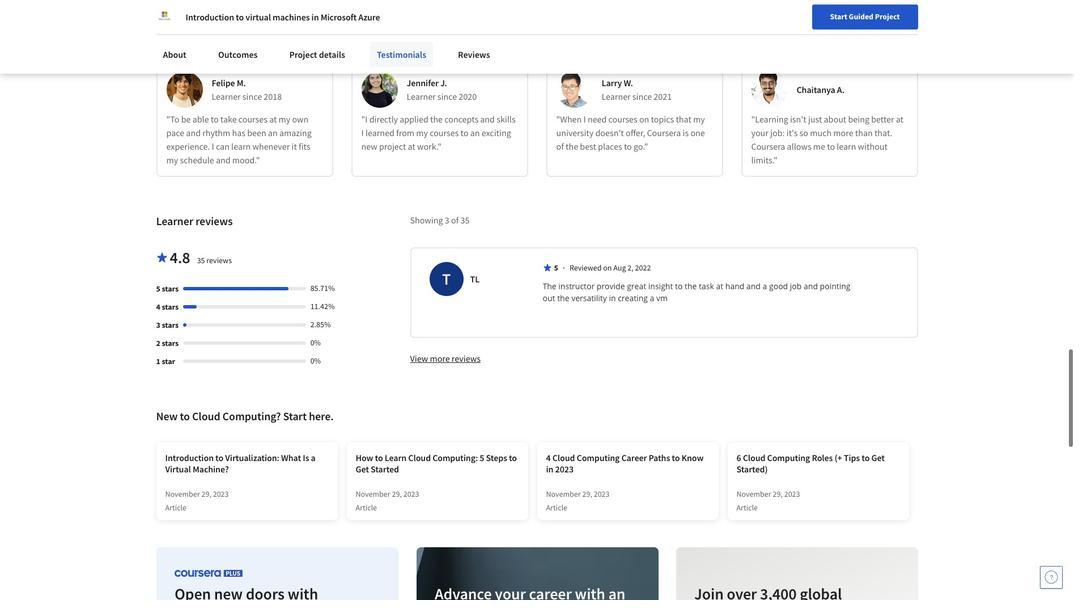 Task type: locate. For each thing, give the bounding box(es) containing it.
1 horizontal spatial 35
[[461, 215, 470, 226]]

0 horizontal spatial your
[[752, 127, 769, 139]]

0 vertical spatial reviews
[[196, 214, 233, 228]]

2023 inside 4 cloud computing career paths to know in 2023
[[556, 464, 574, 475]]

since for w.
[[633, 91, 652, 102]]

1 vertical spatial more
[[430, 353, 450, 364]]

at inside "i directly applied the concepts and skills i learned from my courses to an exciting new project at work."
[[408, 141, 416, 152]]

the down "university"
[[566, 141, 579, 152]]

to inside '"to be able to take courses at my own pace and rhythm has been an amazing experience. i can learn whenever it fits my schedule and mood."'
[[211, 114, 219, 125]]

0 vertical spatial 35
[[461, 215, 470, 226]]

learner down larry
[[602, 91, 631, 102]]

0 horizontal spatial i
[[212, 141, 214, 152]]

1 vertical spatial your
[[752, 127, 769, 139]]

0 horizontal spatial new
[[156, 409, 178, 423]]

own
[[292, 114, 309, 125]]

experience.
[[166, 141, 210, 152]]

courses inside '"to be able to take courses at my own pace and rhythm has been an amazing experience. i can learn whenever it fits my schedule and mood."'
[[239, 114, 268, 125]]

of inside "when i need courses on topics that my university doesn't offer, coursera is one of the best places to go."
[[557, 141, 564, 152]]

so
[[800, 127, 809, 139]]

since inside larry w. learner since 2021
[[633, 91, 652, 102]]

"learning
[[752, 114, 789, 125]]

1 vertical spatial 0%
[[311, 356, 321, 366]]

computing inside 4 cloud computing career paths to know in 2023
[[577, 452, 620, 464]]

1 vertical spatial i
[[362, 127, 364, 139]]

2 horizontal spatial courses
[[609, 114, 638, 125]]

out
[[543, 293, 556, 304]]

a left good
[[763, 281, 768, 292]]

article
[[165, 503, 187, 513], [356, 503, 377, 513], [547, 503, 568, 513], [737, 503, 758, 513]]

virtualization:
[[225, 452, 280, 464]]

career for new
[[809, 13, 831, 23]]

november
[[165, 489, 200, 499], [356, 489, 391, 499], [547, 489, 581, 499], [737, 489, 772, 499]]

29, down 4 cloud computing career paths to know in 2023
[[583, 489, 593, 499]]

me
[[814, 141, 826, 152]]

29, down started
[[392, 489, 402, 499]]

great
[[627, 281, 647, 292]]

3 november 29, 2023 article from the left
[[547, 489, 610, 513]]

0 horizontal spatial 35
[[197, 255, 205, 266]]

0 vertical spatial more
[[834, 127, 854, 139]]

to right tips
[[862, 452, 870, 464]]

1 horizontal spatial i
[[362, 127, 364, 139]]

project right guided
[[876, 11, 900, 22]]

i
[[584, 114, 586, 125], [362, 127, 364, 139], [212, 141, 214, 152]]

1 0% from the top
[[311, 338, 321, 348]]

showing
[[410, 215, 443, 226]]

1 horizontal spatial more
[[834, 127, 854, 139]]

2 horizontal spatial i
[[584, 114, 586, 125]]

3 november from the left
[[547, 489, 581, 499]]

29,
[[202, 489, 212, 499], [392, 489, 402, 499], [583, 489, 593, 499], [773, 489, 783, 499]]

provide
[[597, 281, 625, 292]]

0 vertical spatial on
[[640, 114, 650, 125]]

to down concepts
[[461, 127, 469, 139]]

1 vertical spatial 3
[[156, 320, 160, 330]]

and up exciting
[[481, 114, 495, 125]]

learner inside larry w. learner since 2021
[[602, 91, 631, 102]]

1 29, from the left
[[202, 489, 212, 499]]

0 horizontal spatial a
[[311, 452, 316, 464]]

introduction inside introduction to virtualization: what is a virtual machine?
[[165, 452, 214, 464]]

2 29, from the left
[[392, 489, 402, 499]]

5 up 4 stars
[[156, 284, 160, 294]]

reviews right 4.8
[[207, 255, 232, 266]]

an inside '"to be able to take courses at my own pace and rhythm has been an amazing experience. i can learn whenever it fits my schedule and mood."'
[[268, 127, 278, 139]]

machine?
[[193, 464, 229, 475]]

1 horizontal spatial a
[[650, 293, 655, 304]]

since inside felipe m. learner since 2018
[[243, 91, 262, 102]]

4 for 4 stars
[[156, 302, 160, 312]]

article for how to learn cloud computing: 5 steps to get started
[[356, 503, 377, 513]]

learn down has on the top
[[231, 141, 251, 152]]

2 0% from the top
[[311, 356, 321, 366]]

3 article from the left
[[547, 503, 568, 513]]

to up "virtual"
[[180, 409, 190, 423]]

jennifer j. learner since 2020
[[407, 77, 477, 102]]

1 vertical spatial a
[[650, 293, 655, 304]]

at right better
[[897, 114, 904, 125]]

1 horizontal spatial get
[[872, 452, 885, 464]]

3 stars from the top
[[162, 320, 179, 330]]

0 horizontal spatial 5
[[156, 284, 160, 294]]

1 horizontal spatial since
[[438, 91, 457, 102]]

stars up 3 stars
[[162, 302, 179, 312]]

cloud inside 6 cloud computing roles (+ tips to get started)
[[743, 452, 766, 464]]

machines
[[273, 11, 310, 23]]

better
[[872, 114, 895, 125]]

career inside 4 cloud computing career paths to know in 2023
[[622, 452, 647, 464]]

my up the work."
[[417, 127, 428, 139]]

0 vertical spatial project
[[876, 11, 900, 22]]

career
[[412, 23, 454, 43]]

computing:
[[433, 452, 478, 464]]

0 horizontal spatial learn
[[231, 141, 251, 152]]

to right insight
[[676, 281, 683, 292]]

3 up 2
[[156, 320, 160, 330]]

2 horizontal spatial 5
[[554, 263, 559, 273]]

is
[[303, 452, 309, 464]]

to inside 6 cloud computing roles (+ tips to get started)
[[862, 452, 870, 464]]

steps
[[486, 452, 508, 464]]

2,
[[628, 263, 634, 273]]

start left here.
[[283, 409, 307, 423]]

of right showing
[[451, 215, 459, 226]]

since down j.
[[438, 91, 457, 102]]

courses up been
[[239, 114, 268, 125]]

in right steps
[[547, 464, 554, 475]]

a right is
[[311, 452, 316, 464]]

1 november 29, 2023 article from the left
[[165, 489, 229, 513]]

an down concepts
[[471, 127, 480, 139]]

0 vertical spatial start
[[831, 11, 848, 22]]

i down "i
[[362, 127, 364, 139]]

mood."
[[232, 155, 260, 166]]

w.
[[624, 77, 634, 89]]

learner inside felipe m. learner since 2018
[[212, 91, 241, 102]]

2 article from the left
[[356, 503, 377, 513]]

your down "learning
[[752, 127, 769, 139]]

task
[[699, 281, 715, 292]]

0 vertical spatial career
[[809, 13, 831, 23]]

courses inside "i directly applied the concepts and skills i learned from my courses to an exciting new project at work."
[[430, 127, 459, 139]]

introduction to virtualization: what is a virtual machine?
[[165, 452, 316, 475]]

4 november from the left
[[737, 489, 772, 499]]

courses inside "when i need courses on topics that my university doesn't offer, coursera is one of the best places to go."
[[609, 114, 638, 125]]

learner down jennifer
[[407, 91, 436, 102]]

0 vertical spatial a
[[763, 281, 768, 292]]

in down provide
[[609, 293, 616, 304]]

1 vertical spatial on
[[604, 263, 612, 273]]

1 computing from the left
[[577, 452, 620, 464]]

1 vertical spatial coursera
[[647, 127, 681, 139]]

2023 for how to learn cloud computing: 5 steps to get started
[[404, 489, 419, 499]]

1 learn from the left
[[231, 141, 251, 152]]

1 november from the left
[[165, 489, 200, 499]]

0 horizontal spatial since
[[243, 91, 262, 102]]

get inside 6 cloud computing roles (+ tips to get started)
[[872, 452, 885, 464]]

1 horizontal spatial 5
[[480, 452, 485, 464]]

i inside '"to be able to take courses at my own pace and rhythm has been an amazing experience. i can learn whenever it fits my schedule and mood."'
[[212, 141, 214, 152]]

0 horizontal spatial in
[[312, 11, 319, 23]]

career for computing
[[622, 452, 647, 464]]

to right me
[[828, 141, 836, 152]]

a.
[[838, 84, 845, 96]]

without
[[859, 141, 888, 152]]

2 horizontal spatial since
[[633, 91, 652, 102]]

larry
[[602, 77, 622, 89]]

2023 for 4 cloud computing career paths to know in 2023
[[594, 489, 610, 499]]

0 vertical spatial introduction
[[186, 11, 234, 23]]

1 horizontal spatial computing
[[768, 452, 811, 464]]

4 november 29, 2023 article from the left
[[737, 489, 801, 513]]

1 horizontal spatial career
[[809, 13, 831, 23]]

career
[[809, 13, 831, 23], [622, 452, 647, 464]]

computing
[[577, 452, 620, 464], [768, 452, 811, 464]]

to inside "learning isn't just about being better at your job: it's so much more than that. coursera allows me to learn without limits."
[[828, 141, 836, 152]]

get right tips
[[872, 452, 885, 464]]

1 horizontal spatial 3
[[445, 215, 450, 226]]

0 vertical spatial your
[[776, 13, 791, 23]]

learner for jennifer
[[407, 91, 436, 102]]

"to
[[166, 114, 180, 125]]

to right how
[[375, 452, 383, 464]]

coursera up limits."
[[752, 141, 786, 152]]

2 computing from the left
[[768, 452, 811, 464]]

1 horizontal spatial of
[[557, 141, 564, 152]]

an up whenever at the left of the page
[[268, 127, 278, 139]]

2 vertical spatial 5
[[480, 452, 485, 464]]

learn inside '"to be able to take courses at my own pace and rhythm has been an amazing experience. i can learn whenever it fits my schedule and mood."'
[[231, 141, 251, 152]]

start
[[831, 11, 848, 22], [283, 409, 307, 423]]

more inside "learning isn't just about being better at your job: it's so much more than that. coursera allows me to learn without limits."
[[834, 127, 854, 139]]

2 stars from the top
[[162, 302, 179, 312]]

learner inside jennifer j. learner since 2020
[[407, 91, 436, 102]]

introduction
[[186, 11, 234, 23], [165, 452, 214, 464]]

and down 'can'
[[216, 155, 231, 166]]

hand
[[726, 281, 745, 292]]

of down "university"
[[557, 141, 564, 152]]

my left "own"
[[279, 114, 291, 125]]

more right view
[[430, 353, 450, 364]]

coursera up the project details on the left
[[290, 23, 350, 43]]

1 horizontal spatial start
[[831, 11, 848, 22]]

0 vertical spatial i
[[584, 114, 586, 125]]

4 inside 4 cloud computing career paths to know in 2023
[[547, 452, 551, 464]]

find your new career
[[760, 13, 831, 23]]

1 since from the left
[[243, 91, 262, 102]]

since down the w.
[[633, 91, 652, 102]]

courses
[[239, 114, 268, 125], [609, 114, 638, 125], [430, 127, 459, 139]]

j.
[[441, 77, 447, 89]]

start inside button
[[831, 11, 848, 22]]

one
[[691, 127, 705, 139]]

2 november from the left
[[356, 489, 391, 499]]

learn down than
[[837, 141, 857, 152]]

people
[[189, 23, 235, 43]]

article for introduction to virtualization: what is a virtual machine?
[[165, 503, 187, 513]]

1 horizontal spatial coursera
[[647, 127, 681, 139]]

testimonials link
[[370, 42, 433, 67]]

stars up 2 stars
[[162, 320, 179, 330]]

coursera down topics
[[647, 127, 681, 139]]

4 right steps
[[547, 452, 551, 464]]

1 an from the left
[[268, 127, 278, 139]]

2 november 29, 2023 article from the left
[[356, 489, 419, 513]]

career left guided
[[809, 13, 831, 23]]

0 horizontal spatial career
[[622, 452, 647, 464]]

your
[[776, 13, 791, 23], [752, 127, 769, 139]]

2 horizontal spatial in
[[609, 293, 616, 304]]

computing inside 6 cloud computing roles (+ tips to get started)
[[768, 452, 811, 464]]

1 horizontal spatial in
[[547, 464, 554, 475]]

0 horizontal spatial computing
[[577, 452, 620, 464]]

reviews right view
[[452, 353, 481, 364]]

1 horizontal spatial new
[[793, 13, 808, 23]]

november 29, 2023 article for how to learn cloud computing: 5 steps to get started
[[356, 489, 419, 513]]

5 up the
[[554, 263, 559, 273]]

1 vertical spatial 4
[[547, 452, 551, 464]]

project down why people choose coursera for their career
[[290, 49, 317, 60]]

reviews
[[196, 214, 233, 228], [207, 255, 232, 266], [452, 353, 481, 364]]

4 article from the left
[[737, 503, 758, 513]]

5 left steps
[[480, 452, 485, 464]]

2 horizontal spatial coursera
[[752, 141, 786, 152]]

4 29, from the left
[[773, 489, 783, 499]]

my up "one"
[[694, 114, 705, 125]]

3 29, from the left
[[583, 489, 593, 499]]

2 vertical spatial a
[[311, 452, 316, 464]]

learn inside "learning isn't just about being better at your job: it's so much more than that. coursera allows me to learn without limits."
[[837, 141, 857, 152]]

on up offer,
[[640, 114, 650, 125]]

more
[[834, 127, 854, 139], [430, 353, 450, 364]]

0 horizontal spatial 3
[[156, 320, 160, 330]]

new
[[793, 13, 808, 23], [156, 409, 178, 423]]

i left 'can'
[[212, 141, 214, 152]]

career left paths
[[622, 452, 647, 464]]

larry w. learner since 2021
[[602, 77, 672, 102]]

job
[[791, 281, 802, 292]]

29, down machine?
[[202, 489, 212, 499]]

outcomes
[[218, 49, 258, 60]]

35 right 4.8
[[197, 255, 205, 266]]

best
[[580, 141, 597, 152]]

29, down 6 cloud computing roles (+ tips to get started)
[[773, 489, 783, 499]]

work."
[[417, 141, 442, 152]]

courses up offer,
[[609, 114, 638, 125]]

29, for 6
[[773, 489, 783, 499]]

reviews link
[[452, 42, 497, 67]]

1 vertical spatial start
[[283, 409, 307, 423]]

since down m.
[[243, 91, 262, 102]]

1 horizontal spatial on
[[640, 114, 650, 125]]

at down 2018
[[270, 114, 277, 125]]

my down experience. at the left of the page
[[166, 155, 178, 166]]

isn't
[[791, 114, 807, 125]]

0 vertical spatial 0%
[[311, 338, 321, 348]]

1 vertical spatial in
[[609, 293, 616, 304]]

stars right 2
[[162, 338, 179, 348]]

4 stars from the top
[[162, 338, 179, 348]]

2 vertical spatial coursera
[[752, 141, 786, 152]]

1 horizontal spatial courses
[[430, 127, 459, 139]]

3 since from the left
[[633, 91, 652, 102]]

"when
[[557, 114, 582, 125]]

reviews up 35 reviews
[[196, 214, 233, 228]]

1 horizontal spatial learn
[[837, 141, 857, 152]]

november 29, 2023 article for 6 cloud computing roles (+ tips to get started)
[[737, 489, 801, 513]]

"learning isn't just about being better at your job: it's so much more than that. coursera allows me to learn without limits."
[[752, 114, 904, 166]]

to left go."
[[624, 141, 632, 152]]

november for introduction to virtualization: what is a virtual machine?
[[165, 489, 200, 499]]

a left vm
[[650, 293, 655, 304]]

get left started
[[356, 464, 369, 475]]

and inside "i directly applied the concepts and skills i learned from my courses to an exciting new project at work."
[[481, 114, 495, 125]]

5
[[554, 263, 559, 273], [156, 284, 160, 294], [480, 452, 485, 464]]

is
[[683, 127, 689, 139]]

of
[[557, 141, 564, 152], [451, 215, 459, 226]]

1 article from the left
[[165, 503, 187, 513]]

new up "virtual"
[[156, 409, 178, 423]]

0 horizontal spatial courses
[[239, 114, 268, 125]]

at inside "learning isn't just about being better at your job: it's so much more than that. coursera allows me to learn without limits."
[[897, 114, 904, 125]]

amazing
[[280, 127, 312, 139]]

more down about
[[834, 127, 854, 139]]

since inside jennifer j. learner since 2020
[[438, 91, 457, 102]]

the inside "i directly applied the concepts and skills i learned from my courses to an exciting new project at work."
[[431, 114, 443, 125]]

the right applied
[[431, 114, 443, 125]]

29, for introduction
[[202, 489, 212, 499]]

has
[[232, 127, 246, 139]]

cloud inside how to learn cloud computing: 5 steps to get started
[[409, 452, 431, 464]]

0 vertical spatial of
[[557, 141, 564, 152]]

start left guided
[[831, 11, 848, 22]]

2 vertical spatial reviews
[[452, 353, 481, 364]]

i left need
[[584, 114, 586, 125]]

None search field
[[162, 7, 434, 30]]

learned
[[366, 127, 395, 139]]

courses up the work."
[[430, 127, 459, 139]]

pointing
[[821, 281, 851, 292]]

3 right showing
[[445, 215, 450, 226]]

learner down "felipe" at the left top
[[212, 91, 241, 102]]

1 horizontal spatial project
[[876, 11, 900, 22]]

to left virtualization:
[[216, 452, 224, 464]]

2 learn from the left
[[837, 141, 857, 152]]

in up why people choose coursera for their career
[[312, 11, 319, 23]]

2021
[[654, 91, 672, 102]]

0 vertical spatial new
[[793, 13, 808, 23]]

2 vertical spatial in
[[547, 464, 554, 475]]

1 vertical spatial new
[[156, 409, 178, 423]]

0 horizontal spatial get
[[356, 464, 369, 475]]

t
[[442, 269, 451, 290]]

stars for 3 stars
[[162, 320, 179, 330]]

0 vertical spatial 5
[[554, 263, 559, 273]]

1 vertical spatial career
[[622, 452, 647, 464]]

learner reviews
[[156, 214, 233, 228]]

1 vertical spatial introduction
[[165, 452, 214, 464]]

1 horizontal spatial your
[[776, 13, 791, 23]]

learner for felipe
[[212, 91, 241, 102]]

stars up 4 stars
[[162, 284, 179, 294]]

on left aug
[[604, 263, 612, 273]]

at right task
[[717, 281, 724, 292]]

29, for 4
[[583, 489, 593, 499]]

new right find
[[793, 13, 808, 23]]

2 since from the left
[[438, 91, 457, 102]]

1 horizontal spatial an
[[471, 127, 480, 139]]

0 horizontal spatial more
[[430, 353, 450, 364]]

0 vertical spatial 4
[[156, 302, 160, 312]]

1 vertical spatial 5
[[156, 284, 160, 294]]

1 vertical spatial reviews
[[207, 255, 232, 266]]

to up "rhythm"
[[211, 114, 219, 125]]

reviewed
[[570, 263, 602, 273]]

1 vertical spatial project
[[290, 49, 317, 60]]

been
[[247, 127, 266, 139]]

0 horizontal spatial 4
[[156, 302, 160, 312]]

2 vertical spatial i
[[212, 141, 214, 152]]

4 up 3 stars
[[156, 302, 160, 312]]

1 stars from the top
[[162, 284, 179, 294]]

to right paths
[[672, 452, 680, 464]]

english button
[[837, 0, 905, 37]]

introduction for introduction to virtual machines in microsoft azure
[[186, 11, 234, 23]]

1 horizontal spatial 4
[[547, 452, 551, 464]]

35 right showing
[[461, 215, 470, 226]]

your right find
[[776, 13, 791, 23]]

4
[[156, 302, 160, 312], [547, 452, 551, 464]]

at down from
[[408, 141, 416, 152]]

0 horizontal spatial coursera
[[290, 23, 350, 43]]

0 horizontal spatial an
[[268, 127, 278, 139]]

2 an from the left
[[471, 127, 480, 139]]

1 vertical spatial of
[[451, 215, 459, 226]]

0 vertical spatial coursera
[[290, 23, 350, 43]]



Task type: vqa. For each thing, say whether or not it's contained in the screenshot.
the middle I
yes



Task type: describe. For each thing, give the bounding box(es) containing it.
5 for 5
[[554, 263, 559, 273]]

0 horizontal spatial project
[[290, 49, 317, 60]]

why
[[156, 23, 186, 43]]

stars for 4 stars
[[162, 302, 179, 312]]

learn for has
[[231, 141, 251, 152]]

2 stars
[[156, 338, 179, 348]]

applied
[[400, 114, 429, 125]]

view more reviews
[[410, 353, 481, 364]]

0 horizontal spatial on
[[604, 263, 612, 273]]

stars for 2 stars
[[162, 338, 179, 348]]

the inside "when i need courses on topics that my university doesn't offer, coursera is one of the best places to go."
[[566, 141, 579, 152]]

university
[[557, 127, 594, 139]]

6 cloud computing roles (+ tips to get started)
[[737, 452, 885, 475]]

testimonials
[[377, 49, 427, 60]]

2
[[156, 338, 160, 348]]

vm
[[657, 293, 668, 304]]

offer,
[[626, 127, 646, 139]]

2018
[[264, 91, 282, 102]]

felipe
[[212, 77, 235, 89]]

versatility
[[572, 293, 607, 304]]

your inside "learning isn't just about being better at your job: it's so much more than that. coursera allows me to learn without limits."
[[752, 127, 769, 139]]

my inside "i directly applied the concepts and skills i learned from my courses to an exciting new project at work."
[[417, 127, 428, 139]]

november for how to learn cloud computing: 5 steps to get started
[[356, 489, 391, 499]]

and up experience. at the left of the page
[[186, 127, 201, 139]]

0 horizontal spatial of
[[451, 215, 459, 226]]

0% for 2 stars
[[311, 338, 321, 348]]

showing 3 of 35
[[410, 215, 470, 226]]

roles
[[812, 452, 833, 464]]

computing for started)
[[768, 452, 811, 464]]

5 for 5 stars
[[156, 284, 160, 294]]

find
[[760, 13, 775, 23]]

"i directly applied the concepts and skills i learned from my courses to an exciting new project at work."
[[362, 114, 516, 152]]

skills
[[497, 114, 516, 125]]

2020
[[459, 91, 477, 102]]

that.
[[875, 127, 893, 139]]

to right steps
[[509, 452, 517, 464]]

go."
[[634, 141, 649, 152]]

english
[[857, 13, 885, 24]]

coursera plus image
[[174, 570, 242, 577]]

since for j.
[[438, 91, 457, 102]]

able
[[193, 114, 209, 125]]

pace
[[166, 127, 184, 139]]

help center image
[[1045, 571, 1059, 584]]

chaitanya a.
[[797, 84, 845, 96]]

to left "virtual"
[[236, 11, 244, 23]]

creating
[[618, 293, 648, 304]]

started)
[[737, 464, 768, 475]]

be
[[181, 114, 191, 125]]

0 vertical spatial 3
[[445, 215, 450, 226]]

november for 6 cloud computing roles (+ tips to get started)
[[737, 489, 772, 499]]

i inside "when i need courses on topics that my university doesn't offer, coursera is one of the best places to go."
[[584, 114, 586, 125]]

concepts
[[445, 114, 479, 125]]

at inside '"to be able to take courses at my own pace and rhythm has been an amazing experience. i can learn whenever it fits my schedule and mood."'
[[270, 114, 277, 125]]

from
[[397, 127, 415, 139]]

learn for more
[[837, 141, 857, 152]]

2023 for 6 cloud computing roles (+ tips to get started)
[[785, 489, 801, 499]]

about
[[163, 49, 187, 60]]

microsoft
[[321, 11, 357, 23]]

since for m.
[[243, 91, 262, 102]]

reviews for learner reviews
[[196, 214, 233, 228]]

learner up 4.8
[[156, 214, 193, 228]]

november 29, 2023 article for 4 cloud computing career paths to know in 2023
[[547, 489, 610, 513]]

an inside "i directly applied the concepts and skills i learned from my courses to an exciting new project at work."
[[471, 127, 480, 139]]

it's
[[787, 127, 798, 139]]

in inside 4 cloud computing career paths to know in 2023
[[547, 464, 554, 475]]

project inside button
[[876, 11, 900, 22]]

job:
[[771, 127, 785, 139]]

tips
[[844, 452, 861, 464]]

coursera inside "when i need courses on topics that my university doesn't offer, coursera is one of the best places to go."
[[647, 127, 681, 139]]

that
[[676, 114, 692, 125]]

places
[[598, 141, 623, 152]]

to inside "when i need courses on topics that my university doesn't offer, coursera is one of the best places to go."
[[624, 141, 632, 152]]

get inside how to learn cloud computing: 5 steps to get started
[[356, 464, 369, 475]]

reviews for 35 reviews
[[207, 255, 232, 266]]

1 vertical spatial 35
[[197, 255, 205, 266]]

november 29, 2023 article for introduction to virtualization: what is a virtual machine?
[[165, 489, 229, 513]]

view
[[410, 353, 428, 364]]

view more reviews link
[[410, 352, 481, 365]]

project
[[379, 141, 406, 152]]

article for 6 cloud computing roles (+ tips to get started)
[[737, 503, 758, 513]]

4.8
[[170, 248, 190, 268]]

about
[[824, 114, 847, 125]]

their
[[376, 23, 408, 43]]

learner for larry
[[602, 91, 631, 102]]

to inside the instructor provide great insight to the task at hand and a good job and pointing out the versatility in creating a vm
[[676, 281, 683, 292]]

star
[[162, 356, 175, 367]]

2023 for introduction to virtualization: what is a virtual machine?
[[213, 489, 229, 499]]

jennifer
[[407, 77, 439, 89]]

felipe m. learner since 2018
[[212, 77, 282, 102]]

here.
[[309, 409, 334, 423]]

cloud inside 4 cloud computing career paths to know in 2023
[[553, 452, 575, 464]]

4 for 4 cloud computing career paths to know in 2023
[[547, 452, 551, 464]]

the
[[543, 281, 557, 292]]

m.
[[237, 77, 246, 89]]

to inside "i directly applied the concepts and skills i learned from my courses to an exciting new project at work."
[[461, 127, 469, 139]]

for
[[354, 23, 373, 43]]

my inside "when i need courses on topics that my university doesn't offer, coursera is one of the best places to go."
[[694, 114, 705, 125]]

show notifications image
[[922, 14, 935, 28]]

and right hand
[[747, 281, 761, 292]]

take
[[221, 114, 237, 125]]

microsoft image
[[156, 9, 172, 25]]

start guided project button
[[813, 5, 919, 29]]

how to learn cloud computing: 5 steps to get started
[[356, 452, 517, 475]]

coursera inside "learning isn't just about being better at your job: it's so much more than that. coursera allows me to learn without limits."
[[752, 141, 786, 152]]

reviewed on aug 2, 2022
[[570, 263, 651, 273]]

article for 4 cloud computing career paths to know in 2023
[[547, 503, 568, 513]]

5 inside how to learn cloud computing: 5 steps to get started
[[480, 452, 485, 464]]

directly
[[370, 114, 398, 125]]

to inside 4 cloud computing career paths to know in 2023
[[672, 452, 680, 464]]

5 stars
[[156, 284, 179, 294]]

know
[[682, 452, 704, 464]]

and right job
[[804, 281, 818, 292]]

in inside the instructor provide great insight to the task at hand and a good job and pointing out the versatility in creating a vm
[[609, 293, 616, 304]]

why people choose coursera for their career
[[156, 23, 454, 43]]

1 star
[[156, 356, 175, 367]]

0 vertical spatial in
[[312, 11, 319, 23]]

november for 4 cloud computing career paths to know in 2023
[[547, 489, 581, 499]]

doesn't
[[596, 127, 624, 139]]

exciting
[[482, 127, 511, 139]]

2 horizontal spatial a
[[763, 281, 768, 292]]

0% for 1 star
[[311, 356, 321, 366]]

instructor
[[559, 281, 595, 292]]

3 stars
[[156, 320, 179, 330]]

6
[[737, 452, 742, 464]]

find your new career link
[[754, 11, 837, 26]]

start guided project
[[831, 11, 900, 22]]

project details link
[[283, 42, 352, 67]]

the right "out"
[[558, 293, 570, 304]]

at inside the instructor provide great insight to the task at hand and a good job and pointing out the versatility in creating a vm
[[717, 281, 724, 292]]

new
[[362, 141, 378, 152]]

on inside "when i need courses on topics that my university doesn't offer, coursera is one of the best places to go."
[[640, 114, 650, 125]]

outcomes link
[[212, 42, 265, 67]]

4 cloud computing career paths to know in 2023
[[547, 452, 704, 475]]

i inside "i directly applied the concepts and skills i learned from my courses to an exciting new project at work."
[[362, 127, 364, 139]]

a inside introduction to virtualization: what is a virtual machine?
[[311, 452, 316, 464]]

to inside introduction to virtualization: what is a virtual machine?
[[216, 452, 224, 464]]

"i
[[362, 114, 368, 125]]

0 horizontal spatial start
[[283, 409, 307, 423]]

stars for 5 stars
[[162, 284, 179, 294]]

11.42%
[[311, 301, 335, 312]]

the left task
[[685, 281, 697, 292]]

computing for 2023
[[577, 452, 620, 464]]

virtual
[[246, 11, 271, 23]]

rhythm
[[203, 127, 230, 139]]

allows
[[788, 141, 812, 152]]

what
[[281, 452, 301, 464]]

29, for how
[[392, 489, 402, 499]]

introduction for introduction to virtualization: what is a virtual machine?
[[165, 452, 214, 464]]

tl
[[471, 274, 480, 285]]



